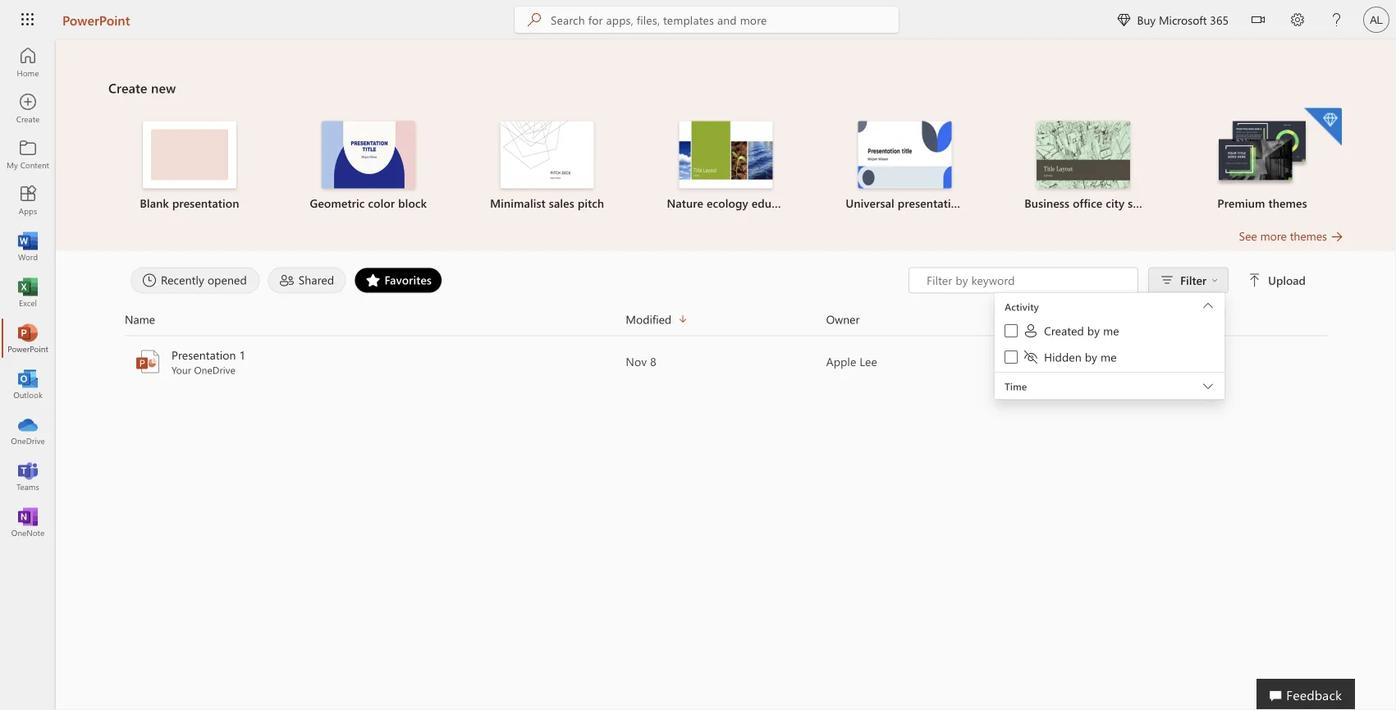 Task type: locate. For each thing, give the bounding box(es) containing it.
list
[[108, 106, 1344, 228]]

0 horizontal spatial presentation
[[172, 195, 239, 211]]

by down created by me at the top right
[[1085, 349, 1098, 365]]

365
[[1211, 12, 1229, 27]]

word image
[[20, 238, 36, 255]]

displaying 1 out of 8 files. status
[[909, 267, 1310, 403]]

more
[[1261, 228, 1287, 243]]

tab list
[[126, 267, 909, 294]]

3 menu from the top
[[995, 319, 1225, 372]]

row
[[125, 310, 1328, 336]]

activity
[[1005, 300, 1039, 313], [1027, 312, 1065, 327]]

al
[[1371, 13, 1383, 26]]

minimalist sales pitch element
[[468, 121, 627, 211]]

presentation down universal presentation "image" at the right of page
[[898, 195, 965, 211]]

activity up hidden
[[1027, 312, 1065, 327]]

powerpoint banner
[[0, 0, 1397, 42]]

me for created by me
[[1104, 323, 1120, 338]]

menu
[[995, 292, 1225, 293], [995, 293, 1225, 373], [995, 319, 1225, 372]]

themes right more on the top of page
[[1291, 228, 1328, 243]]

themes
[[1269, 195, 1308, 211], [1291, 228, 1328, 243]]

new
[[151, 79, 176, 96]]

1 horizontal spatial presentation
[[898, 195, 965, 211]]

1 presentation from the left
[[172, 195, 239, 211]]

by for created
[[1088, 323, 1100, 338]]

favorites element
[[354, 267, 443, 294]]

filter
[[1181, 273, 1207, 288]]

nov
[[626, 354, 647, 369]]

tab list containing recently opened
[[126, 267, 909, 294]]

list containing blank presentation
[[108, 106, 1344, 228]]

blank presentation
[[140, 195, 239, 211]]

me inside checkbox item
[[1101, 349, 1117, 365]]

me inside checkbox item
[[1104, 323, 1120, 338]]

list inside "create new" main content
[[108, 106, 1344, 228]]

row containing name
[[125, 310, 1328, 336]]

None search field
[[515, 7, 899, 33]]

by
[[1088, 323, 1100, 338], [1085, 349, 1098, 365]]

name presentation 1 cell
[[125, 347, 626, 376]]

geometric
[[310, 195, 365, 211]]

recently opened tab
[[126, 267, 264, 294]]

premium themes element
[[1183, 108, 1343, 211]]

activity down filter by keyword text box in the top of the page
[[1005, 300, 1039, 313]]

activity, column 4 of 4 column header
[[1027, 310, 1328, 329]]

me down created by me checkbox item
[[1101, 349, 1117, 365]]

themes up see more themes
[[1269, 195, 1308, 211]]

minimalist
[[490, 195, 546, 211]]

universal presentation image
[[858, 121, 952, 188]]

lee
[[860, 354, 878, 369]]

hidden by me element
[[1023, 349, 1117, 365]]

navigation
[[0, 39, 56, 545]]

excel image
[[20, 284, 36, 301]]

presentation for universal presentation
[[898, 195, 965, 211]]

name
[[125, 312, 155, 327]]


[[1249, 274, 1262, 287]]

apps image
[[20, 192, 36, 209]]

powerpoint image
[[135, 349, 161, 375]]

me
[[1104, 323, 1120, 338], [1101, 349, 1117, 365]]

presentation
[[172, 195, 239, 211], [898, 195, 965, 211]]

modified
[[626, 312, 672, 327]]

1 vertical spatial by
[[1085, 349, 1098, 365]]

sales
[[549, 195, 575, 211]]

powerpoint image
[[20, 330, 36, 347]]

create image
[[20, 100, 36, 117]]

create
[[108, 79, 147, 96]]


[[1212, 277, 1219, 284]]

0 vertical spatial by
[[1088, 323, 1100, 338]]

me up the hidden by me checkbox item
[[1104, 323, 1120, 338]]

powerpoint
[[62, 11, 130, 28]]

presentation right blank
[[172, 195, 239, 211]]

1 vertical spatial me
[[1101, 349, 1117, 365]]

name button
[[125, 310, 626, 329]]

premium themes image
[[1216, 121, 1310, 187]]

owner button
[[827, 310, 1027, 329]]

apple
[[827, 354, 857, 369]]

 button
[[1239, 0, 1278, 42]]

business office city sketch presentation background (widescreen) image
[[1037, 121, 1131, 188]]

by up hidden by me at the right
[[1088, 323, 1100, 338]]

teams image
[[20, 468, 36, 484]]

al button
[[1357, 0, 1397, 39]]

pitch
[[578, 195, 604, 211]]

by inside checkbox item
[[1085, 349, 1098, 365]]

shared
[[299, 272, 334, 287]]

by inside checkbox item
[[1088, 323, 1100, 338]]

nature ecology education photo presentation element
[[647, 121, 806, 211]]

1
[[239, 347, 246, 363]]

see more themes button
[[1240, 228, 1344, 244]]

activity inside menu
[[1005, 300, 1039, 313]]

by for hidden
[[1085, 349, 1098, 365]]

recently opened
[[161, 272, 247, 287]]

see more themes
[[1240, 228, 1328, 243]]

hidden by me checkbox item
[[995, 346, 1225, 372]]

0 vertical spatial me
[[1104, 323, 1120, 338]]

activity inside "column header"
[[1027, 312, 1065, 327]]

create new
[[108, 79, 176, 96]]

created by me
[[1045, 323, 1120, 338]]

1 vertical spatial themes
[[1291, 228, 1328, 243]]

2 presentation from the left
[[898, 195, 965, 211]]

time
[[1005, 380, 1027, 393]]



Task type: vqa. For each thing, say whether or not it's contained in the screenshot.
Templates group
no



Task type: describe. For each thing, give the bounding box(es) containing it.
tab list inside "create new" main content
[[126, 267, 909, 294]]

2 menu from the top
[[995, 293, 1225, 373]]

onedrive
[[194, 363, 236, 376]]

upload
[[1269, 273, 1306, 288]]

feedback
[[1287, 686, 1342, 703]]

create new main content
[[56, 39, 1397, 403]]

favorites tab
[[350, 267, 447, 294]]

buy
[[1138, 12, 1156, 27]]

created
[[1045, 323, 1085, 338]]

8
[[650, 354, 657, 369]]

hidden by me
[[1045, 349, 1117, 365]]

shared tab
[[264, 267, 350, 294]]

 buy microsoft 365
[[1118, 12, 1229, 27]]

block
[[398, 195, 427, 211]]

favorites
[[385, 272, 432, 287]]

shared element
[[268, 267, 346, 294]]

onenote image
[[20, 514, 36, 530]]

universal presentation element
[[826, 121, 985, 211]]

my content image
[[20, 146, 36, 163]]

universal
[[846, 195, 895, 211]]

created by me checkbox item
[[995, 319, 1225, 346]]

opened
[[208, 272, 247, 287]]

premium
[[1218, 195, 1266, 211]]

geometric color block element
[[289, 121, 448, 211]]

modified button
[[626, 310, 827, 329]]


[[1118, 13, 1131, 26]]

Search box. Suggestions appear as you type. search field
[[551, 7, 899, 33]]

recently opened element
[[131, 267, 260, 294]]

presentation
[[172, 347, 236, 363]]

1 menu from the top
[[995, 292, 1225, 293]]

geometric color block
[[310, 195, 427, 211]]

apple lee
[[827, 354, 878, 369]]


[[1252, 13, 1265, 26]]

blank presentation element
[[110, 121, 269, 211]]

 upload
[[1249, 273, 1306, 288]]

themes inside button
[[1291, 228, 1328, 243]]

filter 
[[1181, 273, 1219, 288]]

microsoft
[[1159, 12, 1207, 27]]

created by me element
[[1023, 323, 1120, 339]]

onedrive image
[[20, 422, 36, 438]]

minimalist sales pitch
[[490, 195, 604, 211]]

color
[[368, 195, 395, 211]]

premium templates diamond image
[[1305, 108, 1343, 146]]

presentation 1 your onedrive
[[172, 347, 246, 376]]

blank
[[140, 195, 169, 211]]

row inside "create new" main content
[[125, 310, 1328, 336]]

none search field inside powerpoint banner
[[515, 7, 899, 33]]

nature ecology education photo presentation image
[[679, 121, 773, 188]]

geometric color block image
[[322, 121, 415, 188]]

recently
[[161, 272, 204, 287]]

presentation for blank presentation
[[172, 195, 239, 211]]

universal presentation
[[846, 195, 965, 211]]

home image
[[20, 54, 36, 71]]

Filter by keyword text field
[[925, 272, 1130, 289]]

owner
[[827, 312, 860, 327]]

nov 8
[[626, 354, 657, 369]]

see
[[1240, 228, 1258, 243]]

0 vertical spatial themes
[[1269, 195, 1308, 211]]

feedback button
[[1257, 679, 1356, 710]]

minimalist sales pitch image
[[501, 121, 594, 188]]

premium themes
[[1218, 195, 1308, 211]]

hidden
[[1045, 349, 1082, 365]]

your
[[172, 363, 191, 376]]

business office city sketch presentation background (widescreen) element
[[1004, 121, 1164, 211]]

me for hidden by me
[[1101, 349, 1117, 365]]

outlook image
[[20, 376, 36, 392]]



